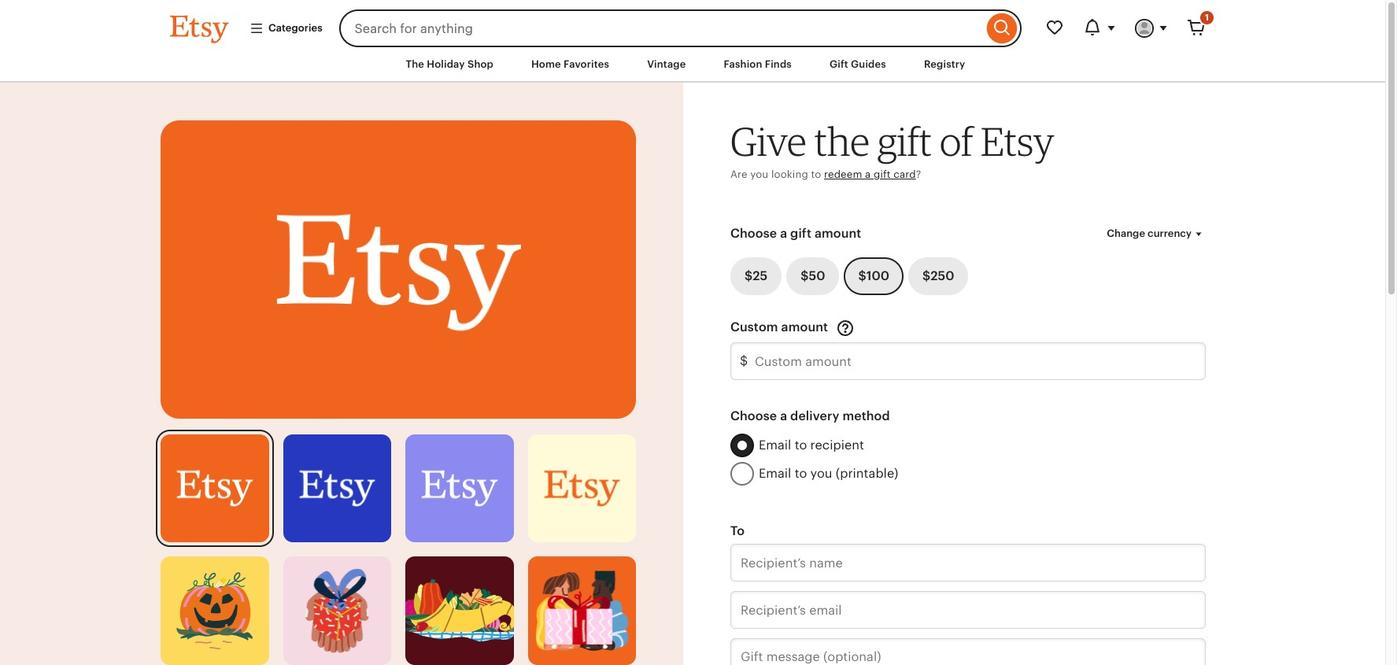 Task type: locate. For each thing, give the bounding box(es) containing it.
gift guides link
[[818, 50, 898, 79]]

a right "redeem"
[[865, 168, 871, 180]]

email for email to you (printable)
[[759, 466, 792, 481]]

you
[[751, 168, 769, 180], [811, 466, 833, 481]]

email down email to recipient
[[759, 466, 792, 481]]

1 choose from the top
[[731, 226, 777, 241]]

2 choose from the top
[[731, 409, 777, 424]]

etsy logo with white font on a cream background image
[[528, 434, 636, 543]]

to right looking
[[811, 168, 822, 180]]

illustration of two people holding a large pink gift box with white zig zag stripes and a red and pink ribbon, on an orange background with a small etsy logo in white font in the top left corner image
[[528, 557, 636, 665]]

fashion finds link
[[712, 50, 804, 79]]

gift for amount
[[791, 226, 812, 241]]

home favorites link
[[520, 50, 621, 79]]

$100
[[858, 269, 890, 283]]

0 vertical spatial gift
[[878, 117, 932, 165]]

email for email to recipient
[[759, 438, 792, 453]]

home
[[531, 58, 561, 70]]

gift for of
[[878, 117, 932, 165]]

1 vertical spatial etsy logo with white font on an orange background image
[[161, 434, 269, 543]]

choose a gift amount
[[731, 226, 862, 241]]

email
[[759, 438, 792, 453], [759, 466, 792, 481]]

gift
[[878, 117, 932, 165], [874, 168, 891, 180], [791, 226, 812, 241]]

give
[[731, 117, 807, 165]]

Recipient's name text field
[[731, 544, 1206, 582]]

card
[[894, 168, 916, 180]]

illustration of an orange pumpkin with a carved face on a bed of green with a yellow background and a small etsy logo in the top left corner in black font image
[[161, 557, 269, 665]]

email down choose a delivery method
[[759, 438, 792, 453]]

gift up card on the right of the page
[[878, 117, 932, 165]]

a
[[865, 168, 871, 180], [780, 226, 787, 241], [780, 409, 787, 424]]

method
[[843, 409, 890, 424]]

categories button
[[238, 14, 334, 43]]

1 vertical spatial you
[[811, 466, 833, 481]]

change currency button
[[1095, 220, 1218, 248]]

email to you (printable)
[[759, 466, 899, 481]]

0 horizontal spatial you
[[751, 168, 769, 180]]

choose
[[731, 226, 777, 241], [731, 409, 777, 424]]

the holiday shop
[[406, 58, 494, 70]]

1 link
[[1178, 9, 1216, 47]]

finds
[[765, 58, 792, 70]]

2 email from the top
[[759, 466, 792, 481]]

to down choose a delivery method
[[795, 438, 807, 453]]

choose up the "$25"
[[731, 226, 777, 241]]

0 vertical spatial etsy logo with white font on an orange background image
[[161, 121, 636, 419]]

a left "delivery"
[[780, 409, 787, 424]]

0 vertical spatial a
[[865, 168, 871, 180]]

a inside give the gift of etsy are you looking to redeem a gift card ?
[[865, 168, 871, 180]]

gift up $50
[[791, 226, 812, 241]]

gift left card on the right of the page
[[874, 168, 891, 180]]

holiday
[[427, 58, 465, 70]]

the
[[406, 58, 424, 70]]

2 vertical spatial gift
[[791, 226, 812, 241]]

2 vertical spatial to
[[795, 466, 807, 481]]

you inside give the gift of etsy are you looking to redeem a gift card ?
[[751, 168, 769, 180]]

1 vertical spatial a
[[780, 226, 787, 241]]

menu bar containing the holiday shop
[[142, 47, 1244, 83]]

?
[[916, 168, 921, 180]]

amount right custom
[[781, 320, 828, 335]]

a down looking
[[780, 226, 787, 241]]

registry
[[924, 58, 966, 70]]

None search field
[[339, 9, 1022, 47]]

you right the are
[[751, 168, 769, 180]]

gift
[[830, 58, 849, 70]]

of
[[940, 117, 973, 165]]

2 etsy logo with white font on an orange background image from the top
[[161, 434, 269, 543]]

1 vertical spatial to
[[795, 438, 807, 453]]

choose left "delivery"
[[731, 409, 777, 424]]

delivery
[[791, 409, 840, 424]]

illustration of two open hands holding a small box wrapped in a red paper with white confetti design on a light pink background with and small etsy logo in the top left corner in black font image
[[283, 557, 391, 665]]

etsy logo with white font on an orange background image
[[161, 121, 636, 419], [161, 434, 269, 543]]

change currency
[[1107, 227, 1192, 239]]

choose a delivery method
[[731, 409, 890, 424]]

1 vertical spatial choose
[[731, 409, 777, 424]]

Custom amount number field
[[731, 343, 1206, 380]]

a for choose a gift amount
[[780, 226, 787, 241]]

0 vertical spatial you
[[751, 168, 769, 180]]

favorites
[[564, 58, 609, 70]]

amount up $50
[[815, 226, 862, 241]]

to down email to recipient
[[795, 466, 807, 481]]

categories banner
[[142, 0, 1244, 47]]

illustration of a yellow cornucopia sitting on a white tablecloth with turquoise checkers and overfilling with an orange gourd, yellow corn, pink grapes, as well as seasonal foliage floating behind. the background is burgundy with a small etsy logo in white font in the top left corner. image
[[405, 557, 514, 665]]

to
[[811, 168, 822, 180], [795, 438, 807, 453], [795, 466, 807, 481]]

$50
[[801, 269, 825, 283]]

amount
[[815, 226, 862, 241], [781, 320, 828, 335]]

to for you
[[795, 466, 807, 481]]

1 email from the top
[[759, 438, 792, 453]]

2 vertical spatial a
[[780, 409, 787, 424]]

0 vertical spatial email
[[759, 438, 792, 453]]

1 vertical spatial amount
[[781, 320, 828, 335]]

you down email to recipient
[[811, 466, 833, 481]]

email to recipient
[[759, 438, 864, 453]]

the
[[815, 117, 870, 165]]

0 vertical spatial choose
[[731, 226, 777, 241]]

0 vertical spatial to
[[811, 168, 822, 180]]

to inside give the gift of etsy are you looking to redeem a gift card ?
[[811, 168, 822, 180]]

1 vertical spatial email
[[759, 466, 792, 481]]

change
[[1107, 227, 1146, 239]]

custom amount
[[731, 320, 831, 335]]

menu bar
[[142, 47, 1244, 83]]



Task type: vqa. For each thing, say whether or not it's contained in the screenshot.
you to
yes



Task type: describe. For each thing, give the bounding box(es) containing it.
vintage
[[647, 58, 686, 70]]

1
[[1206, 13, 1209, 22]]

redeem a gift card link
[[824, 168, 916, 180]]

choose for choose a gift amount
[[731, 226, 777, 241]]

looking
[[771, 168, 808, 180]]

(printable)
[[836, 466, 899, 481]]

fashion
[[724, 58, 763, 70]]

currency
[[1148, 227, 1192, 239]]

1 horizontal spatial you
[[811, 466, 833, 481]]

fashion finds
[[724, 58, 792, 70]]

categories
[[268, 22, 322, 34]]

none search field inside categories banner
[[339, 9, 1022, 47]]

Search for anything text field
[[339, 9, 983, 47]]

gift guides
[[830, 58, 886, 70]]

etsy logo with orange font on a lavender background image
[[405, 434, 514, 543]]

$25
[[745, 269, 768, 283]]

vintage link
[[635, 50, 698, 79]]

a for choose a delivery method
[[780, 409, 787, 424]]

home favorites
[[531, 58, 609, 70]]

to
[[731, 524, 745, 539]]

1 vertical spatial gift
[[874, 168, 891, 180]]

are
[[731, 168, 748, 180]]

custom
[[731, 320, 778, 335]]

0 vertical spatial amount
[[815, 226, 862, 241]]

guides
[[851, 58, 886, 70]]

redeem
[[824, 168, 863, 180]]

$250
[[923, 269, 955, 283]]

etsy logo with white font on a blue background image
[[283, 434, 391, 543]]

the holiday shop link
[[394, 50, 505, 79]]

1 etsy logo with white font on an orange background image from the top
[[161, 121, 636, 419]]

to for recipient
[[795, 438, 807, 453]]

choose for choose a delivery method
[[731, 409, 777, 424]]

recipient
[[811, 438, 864, 453]]

shop
[[468, 58, 494, 70]]

etsy
[[981, 117, 1055, 165]]

Recipient's email email field
[[731, 591, 1206, 629]]

registry link
[[912, 50, 977, 79]]

give the gift of etsy are you looking to redeem a gift card ?
[[731, 117, 1055, 180]]



